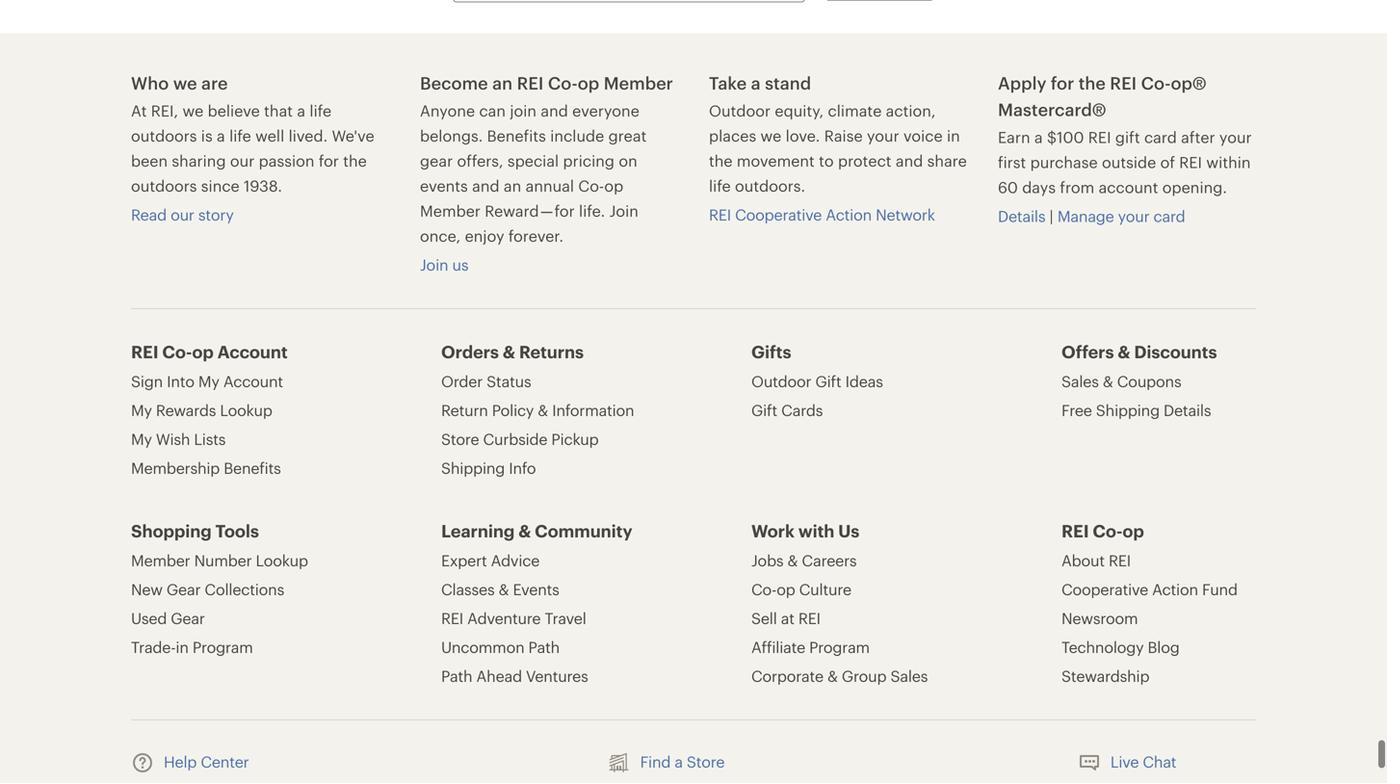 Task type: locate. For each thing, give the bounding box(es) containing it.
& left "group" at the right bottom of page
[[828, 667, 838, 685]]

store down return
[[441, 430, 479, 448]]

1 vertical spatial cooperative
[[1062, 581, 1149, 599]]

are
[[201, 73, 228, 93]]

cooperative action fund link
[[1062, 579, 1238, 600]]

an up reward—for
[[504, 177, 522, 195]]

outdoors
[[131, 127, 197, 145], [131, 177, 197, 195]]

0 horizontal spatial life
[[229, 127, 251, 145]]

& for jobs & careers
[[788, 552, 798, 570]]

rei down places
[[709, 206, 731, 224]]

our up 1938.
[[230, 152, 255, 170]]

program up corporate & group sales at the right
[[810, 639, 870, 656]]

1 vertical spatial and
[[896, 152, 923, 170]]

outdoors down rei,
[[131, 127, 197, 145]]

details left | at the right of page
[[998, 207, 1046, 225]]

0 horizontal spatial and
[[472, 177, 500, 195]]

live chat link
[[1078, 752, 1177, 775]]

action inside cooperative action fund link
[[1153, 581, 1198, 599]]

discounts
[[1134, 342, 1217, 362]]

an up can
[[492, 73, 513, 93]]

expert
[[441, 552, 487, 570]]

0 vertical spatial account
[[217, 342, 288, 362]]

learning
[[441, 521, 515, 541]]

gear inside "link"
[[167, 581, 201, 599]]

lookup up collections
[[256, 552, 308, 570]]

1 horizontal spatial in
[[947, 127, 960, 145]]

0 vertical spatial outdoor
[[709, 102, 771, 120]]

card down opening.
[[1154, 207, 1186, 225]]

advice
[[491, 552, 540, 570]]

& down offers at the right of the page
[[1103, 373, 1114, 390]]

1 horizontal spatial our
[[230, 152, 255, 170]]

free
[[1062, 401, 1092, 419]]

op up sell at rei link
[[777, 581, 795, 599]]

my
[[198, 373, 219, 390], [131, 401, 152, 419], [131, 430, 152, 448]]

account for rei co-op account
[[217, 342, 288, 362]]

cooperative down outdoors.
[[735, 206, 822, 224]]

op®
[[1171, 73, 1207, 93]]

1 vertical spatial join
[[420, 256, 448, 274]]

0 horizontal spatial path
[[441, 667, 473, 685]]

membership
[[131, 459, 220, 477]]

cooperative up newsroom
[[1062, 581, 1149, 599]]

earn
[[998, 128, 1031, 146]]

path down uncommon
[[441, 667, 473, 685]]

gear for used
[[171, 610, 205, 627]]

0 vertical spatial gear
[[167, 581, 201, 599]]

cards
[[781, 401, 823, 419]]

co- up "life."
[[579, 177, 604, 195]]

0 vertical spatial our
[[230, 152, 255, 170]]

2 vertical spatial member
[[131, 552, 190, 570]]

1 vertical spatial life
[[229, 127, 251, 145]]

member number lookup
[[131, 552, 308, 570]]

1 horizontal spatial join
[[609, 202, 639, 220]]

gear up used gear link at bottom left
[[167, 581, 201, 599]]

account up the sign into my account link
[[217, 342, 288, 362]]

we right rei,
[[183, 102, 204, 120]]

the down places
[[709, 152, 733, 170]]

become
[[420, 73, 488, 93]]

path up ventures
[[529, 639, 560, 656]]

1 horizontal spatial your
[[1118, 207, 1150, 225]]

about
[[1062, 552, 1105, 570]]

an
[[492, 73, 513, 93], [504, 177, 522, 195]]

1 horizontal spatial life
[[310, 102, 332, 120]]

your up within
[[1220, 128, 1252, 146]]

1 vertical spatial we
[[183, 102, 204, 120]]

1 vertical spatial path
[[441, 667, 473, 685]]

my rewards lookup
[[131, 401, 272, 419]]

1 horizontal spatial for
[[1051, 73, 1075, 93]]

card up of
[[1145, 128, 1177, 146]]

find a store link
[[608, 752, 725, 775]]

expert advice
[[441, 552, 540, 570]]

store right find
[[687, 753, 725, 771]]

0 vertical spatial in
[[947, 127, 960, 145]]

annual
[[526, 177, 574, 195]]

information
[[552, 401, 634, 419]]

|
[[1050, 207, 1054, 225]]

2 horizontal spatial your
[[1220, 128, 1252, 146]]

my down sign
[[131, 401, 152, 419]]

& up status
[[503, 342, 515, 362]]

us
[[452, 256, 469, 274]]

join left the us
[[420, 256, 448, 274]]

love.
[[786, 127, 820, 145]]

used
[[131, 610, 167, 627]]

rei up gift on the top right of page
[[1110, 73, 1137, 93]]

shipping down sales & coupons
[[1096, 401, 1160, 419]]

benefits down join
[[487, 127, 546, 145]]

work with us
[[752, 521, 860, 541]]

the inside "outdoor equity, climate action, places we love. raise your voice in the movement to protect and share life outdoors."
[[709, 152, 733, 170]]

details down the coupons
[[1164, 401, 1212, 419]]

action down protect
[[826, 206, 872, 224]]

curbside
[[483, 430, 548, 448]]

1 vertical spatial our
[[171, 206, 194, 224]]

outdoor gift ideas
[[752, 373, 883, 390]]

2 vertical spatial life
[[709, 177, 731, 195]]

1 horizontal spatial member
[[420, 202, 481, 220]]

0 vertical spatial lookup
[[220, 401, 272, 419]]

rei left gift on the top right of page
[[1089, 128, 1111, 146]]

1 horizontal spatial details
[[1164, 401, 1212, 419]]

join right "life."
[[609, 202, 639, 220]]

the up mastercard®
[[1079, 73, 1106, 93]]

read our story link
[[131, 206, 234, 224]]

co- up of
[[1141, 73, 1171, 93]]

your down account
[[1118, 207, 1150, 225]]

1 horizontal spatial path
[[529, 639, 560, 656]]

1 vertical spatial for
[[319, 152, 339, 170]]

lived.
[[289, 127, 328, 145]]

0 vertical spatial benefits
[[487, 127, 546, 145]]

0 vertical spatial outdoors
[[131, 127, 197, 145]]

1 horizontal spatial action
[[1153, 581, 1198, 599]]

shipping left info
[[441, 459, 505, 477]]

1 vertical spatial my
[[131, 401, 152, 419]]

uncommon path link
[[441, 637, 560, 658]]

used gear link
[[131, 608, 205, 629]]

1 vertical spatial in
[[176, 639, 189, 656]]

0 horizontal spatial store
[[441, 430, 479, 448]]

lookup up lists
[[220, 401, 272, 419]]

our left "story"
[[171, 206, 194, 224]]

2 vertical spatial my
[[131, 430, 152, 448]]

earn a $100 rei gift card after your first purchase outside of rei within 60 days from account opening.
[[998, 128, 1252, 196]]

1 horizontal spatial gift
[[816, 373, 842, 390]]

1 horizontal spatial cooperative
[[1062, 581, 1149, 599]]

gift
[[1116, 128, 1140, 146]]

& for learning & community
[[518, 521, 531, 541]]

my for rewards
[[131, 401, 152, 419]]

0 vertical spatial store
[[441, 430, 479, 448]]

1 horizontal spatial sales
[[1062, 373, 1099, 390]]

sales right "group" at the right bottom of page
[[891, 667, 928, 685]]

join inside anyone can join and everyone belongs. benefits include great gear offers, special pricing on events and an annual co-op member reward—for life. join once, enjoy forever.
[[609, 202, 639, 220]]

2 horizontal spatial the
[[1079, 73, 1106, 93]]

0 vertical spatial for
[[1051, 73, 1075, 93]]

0 horizontal spatial program
[[193, 639, 253, 656]]

1 vertical spatial store
[[687, 753, 725, 771]]

0 horizontal spatial cooperative
[[735, 206, 822, 224]]

rei down rei co-op
[[1109, 552, 1131, 570]]

2 vertical spatial and
[[472, 177, 500, 195]]

op down "on"
[[604, 177, 624, 195]]

1 vertical spatial action
[[1153, 581, 1198, 599]]

pricing
[[563, 152, 615, 170]]

the down we've
[[343, 152, 367, 170]]

and down voice
[[896, 152, 923, 170]]

0 vertical spatial we
[[173, 73, 197, 93]]

co- up the into
[[162, 342, 192, 362]]

sharing
[[172, 152, 226, 170]]

card inside earn a $100 rei gift card after your first purchase outside of rei within 60 days from account opening.
[[1145, 128, 1177, 146]]

great
[[609, 127, 647, 145]]

outdoor inside "outdoor equity, climate action, places we love. raise your voice in the movement to protect and share life outdoors."
[[709, 102, 771, 120]]

sales
[[1062, 373, 1099, 390], [891, 667, 928, 685]]

outdoor up gift cards
[[752, 373, 812, 390]]

0 horizontal spatial sales
[[891, 667, 928, 685]]

rei up join
[[517, 73, 544, 93]]

my right the into
[[198, 373, 219, 390]]

returns
[[519, 342, 584, 362]]

cooperative
[[735, 206, 822, 224], [1062, 581, 1149, 599]]

we inside at rei, we believe that a life outdoors is a life well lived. we've been sharing our passion for the outdoors since 1938.
[[183, 102, 204, 120]]

life down believe
[[229, 127, 251, 145]]

life
[[310, 102, 332, 120], [229, 127, 251, 145], [709, 177, 731, 195]]

1 vertical spatial outdoor
[[752, 373, 812, 390]]

member down events
[[420, 202, 481, 220]]

0 vertical spatial cooperative
[[735, 206, 822, 224]]

once,
[[420, 227, 461, 245]]

shipping
[[1096, 401, 1160, 419], [441, 459, 505, 477]]

1 vertical spatial outdoors
[[131, 177, 197, 195]]

sign into my account
[[131, 373, 283, 390]]

your
[[867, 127, 900, 145], [1220, 128, 1252, 146], [1118, 207, 1150, 225]]

2 horizontal spatial and
[[896, 152, 923, 170]]

manage
[[1058, 207, 1114, 225]]

find a store
[[640, 753, 725, 771]]

a right find
[[675, 753, 683, 771]]

we inside "outdoor equity, climate action, places we love. raise your voice in the movement to protect and share life outdoors."
[[761, 127, 782, 145]]

we left are
[[173, 73, 197, 93]]

details
[[998, 207, 1046, 225], [1164, 401, 1212, 419]]

fund
[[1202, 581, 1238, 599]]

newsroom link
[[1062, 608, 1138, 629]]

sell
[[752, 610, 777, 627]]

your inside earn a $100 rei gift card after your first purchase outside of rei within 60 days from account opening.
[[1220, 128, 1252, 146]]

for inside at rei, we believe that a life outdoors is a life well lived. we've been sharing our passion for the outdoors since 1938.
[[319, 152, 339, 170]]

0 vertical spatial member
[[604, 73, 673, 93]]

0 vertical spatial path
[[529, 639, 560, 656]]

of
[[1161, 153, 1175, 171]]

0 horizontal spatial gift
[[752, 401, 778, 419]]

technology
[[1062, 639, 1144, 656]]

program
[[193, 639, 253, 656], [810, 639, 870, 656]]

can
[[479, 102, 506, 120]]

1 horizontal spatial the
[[709, 152, 733, 170]]

2 program from the left
[[810, 639, 870, 656]]

chat
[[1143, 753, 1177, 771]]

&
[[503, 342, 515, 362], [1118, 342, 1131, 362], [1103, 373, 1114, 390], [538, 401, 548, 419], [518, 521, 531, 541], [788, 552, 798, 570], [499, 581, 509, 599], [828, 667, 838, 685]]

member down shopping
[[131, 552, 190, 570]]

free shipping details
[[1062, 401, 1212, 419]]

at
[[131, 102, 147, 120]]

& up advice
[[518, 521, 531, 541]]

first
[[998, 153, 1026, 171]]

to
[[819, 152, 834, 170]]

and down the become an rei co-op member
[[541, 102, 568, 120]]

in down used gear link at bottom left
[[176, 639, 189, 656]]

path
[[529, 639, 560, 656], [441, 667, 473, 685]]

1 vertical spatial an
[[504, 177, 522, 195]]

0 horizontal spatial shipping
[[441, 459, 505, 477]]

for
[[1051, 73, 1075, 93], [319, 152, 339, 170]]

2 horizontal spatial life
[[709, 177, 731, 195]]

our inside at rei, we believe that a life outdoors is a life well lived. we've been sharing our passion for the outdoors since 1938.
[[230, 152, 255, 170]]

benefits inside anyone can join and everyone belongs. benefits include great gear offers, special pricing on events and an annual co-op member reward—for life. join once, enjoy forever.
[[487, 127, 546, 145]]

life.
[[579, 202, 605, 220]]

gear up trade-in program
[[171, 610, 205, 627]]

apply for the rei co-op® mastercard®
[[998, 73, 1207, 120]]

0 horizontal spatial join
[[420, 256, 448, 274]]

0 vertical spatial details
[[998, 207, 1046, 225]]

the
[[1079, 73, 1106, 93], [343, 152, 367, 170], [709, 152, 733, 170]]

forever.
[[509, 227, 564, 245]]

stewardship link
[[1062, 666, 1150, 687]]

and inside "outdoor equity, climate action, places we love. raise your voice in the movement to protect and share life outdoors."
[[896, 152, 923, 170]]

1 vertical spatial member
[[420, 202, 481, 220]]

2 vertical spatial we
[[761, 127, 782, 145]]

1 horizontal spatial and
[[541, 102, 568, 120]]

lookup inside my rewards lookup link
[[220, 401, 272, 419]]

into
[[167, 373, 194, 390]]

my wish lists link
[[131, 428, 226, 450]]

and down offers,
[[472, 177, 500, 195]]

gear for new
[[167, 581, 201, 599]]

benefits down lists
[[224, 459, 281, 477]]

1 vertical spatial details
[[1164, 401, 1212, 419]]

action left "fund"
[[1153, 581, 1198, 599]]

special
[[508, 152, 559, 170]]

stewardship
[[1062, 667, 1150, 685]]

voice
[[904, 127, 943, 145]]

sales up free
[[1062, 373, 1099, 390]]

my left wish
[[131, 430, 152, 448]]

0 horizontal spatial the
[[343, 152, 367, 170]]

in up share
[[947, 127, 960, 145]]

1 horizontal spatial benefits
[[487, 127, 546, 145]]

0 vertical spatial shipping
[[1096, 401, 1160, 419]]

Email email field
[[453, 0, 806, 3]]

1 vertical spatial lookup
[[256, 552, 308, 570]]

a right the that
[[297, 102, 306, 120]]

gift left ideas
[[816, 373, 842, 390]]

order status link
[[441, 371, 531, 392]]

outdoor up places
[[709, 102, 771, 120]]

a inside earn a $100 rei gift card after your first purchase outside of rei within 60 days from account opening.
[[1035, 128, 1043, 146]]

status
[[487, 373, 531, 390]]

for down 'lived.' at left top
[[319, 152, 339, 170]]

0 vertical spatial join
[[609, 202, 639, 220]]

life left outdoors.
[[709, 177, 731, 195]]

& up sales & coupons
[[1118, 342, 1131, 362]]

outdoors down been on the top left
[[131, 177, 197, 195]]

0 horizontal spatial benefits
[[224, 459, 281, 477]]

in inside trade-in program link
[[176, 639, 189, 656]]

1 vertical spatial account
[[223, 373, 283, 390]]

1 horizontal spatial program
[[810, 639, 870, 656]]

we up movement
[[761, 127, 782, 145]]

0 horizontal spatial action
[[826, 206, 872, 224]]

a right take
[[751, 73, 761, 93]]

0 horizontal spatial our
[[171, 206, 194, 224]]

gift left cards
[[752, 401, 778, 419]]

lookup inside member number lookup link
[[256, 552, 308, 570]]

life inside "outdoor equity, climate action, places we love. raise your voice in the movement to protect and share life outdoors."
[[709, 177, 731, 195]]

1 vertical spatial shipping
[[441, 459, 505, 477]]

policy
[[492, 401, 534, 419]]

0 horizontal spatial details
[[998, 207, 1046, 225]]

a right "earn"
[[1035, 128, 1043, 146]]

account down rei co-op account
[[223, 373, 283, 390]]

0 horizontal spatial in
[[176, 639, 189, 656]]

anyone
[[420, 102, 475, 120]]

membership benefits link
[[131, 457, 281, 479]]

life up 'lived.' at left top
[[310, 102, 332, 120]]

your up protect
[[867, 127, 900, 145]]

1 vertical spatial gift
[[752, 401, 778, 419]]

0 horizontal spatial for
[[319, 152, 339, 170]]

at
[[781, 610, 795, 627]]

1 vertical spatial gear
[[171, 610, 205, 627]]

op up everyone
[[578, 73, 600, 93]]

0 vertical spatial card
[[1145, 128, 1177, 146]]

op up the sign into my account link
[[192, 342, 214, 362]]

& right jobs on the bottom right of page
[[788, 552, 798, 570]]

member up everyone
[[604, 73, 673, 93]]

outdoor gift ideas link
[[752, 371, 883, 392]]

trade-in program link
[[131, 637, 253, 658]]

program down new gear collections
[[193, 639, 253, 656]]

1 vertical spatial sales
[[891, 667, 928, 685]]

0 horizontal spatial your
[[867, 127, 900, 145]]

0 horizontal spatial member
[[131, 552, 190, 570]]

sell at rei
[[752, 610, 821, 627]]

for up mastercard®
[[1051, 73, 1075, 93]]

in
[[947, 127, 960, 145], [176, 639, 189, 656]]

& up adventure
[[499, 581, 509, 599]]



Task type: vqa. For each thing, say whether or not it's contained in the screenshot.
At REI, we believe that a life outdoors is a life well lived. We've been sharing our passion for the outdoors since 1938.
yes



Task type: describe. For each thing, give the bounding box(es) containing it.
collections
[[205, 581, 284, 599]]

0 vertical spatial action
[[826, 206, 872, 224]]

sign into my account link
[[131, 371, 283, 392]]

offers
[[1062, 342, 1114, 362]]

rei up about
[[1062, 521, 1089, 541]]

at rei, we believe that a life outdoors is a life well lived. we've been sharing our passion for the outdoors since 1938.
[[131, 102, 374, 195]]

passion
[[259, 152, 315, 170]]

1 program from the left
[[193, 639, 253, 656]]

adventure
[[467, 610, 541, 627]]

return policy & information link
[[441, 400, 634, 421]]

rei down classes
[[441, 610, 464, 627]]

a for find
[[675, 753, 683, 771]]

and for take a stand
[[896, 152, 923, 170]]

order
[[441, 373, 483, 390]]

help center link
[[131, 752, 249, 775]]

number
[[194, 552, 252, 570]]

& for classes & events
[[499, 581, 509, 599]]

co- up everyone
[[548, 73, 578, 93]]

ventures
[[526, 667, 588, 685]]

careers
[[802, 552, 857, 570]]

reward—for
[[485, 202, 575, 220]]

cooperative action fund
[[1062, 581, 1238, 599]]

gift cards
[[752, 401, 823, 419]]

jobs & careers link
[[752, 550, 857, 572]]

new gear collections link
[[131, 579, 284, 600]]

help
[[164, 753, 197, 771]]

center
[[201, 753, 249, 771]]

we've
[[332, 127, 374, 145]]

in inside "outdoor equity, climate action, places we love. raise your voice in the movement to protect and share life outdoors."
[[947, 127, 960, 145]]

account
[[1099, 178, 1159, 196]]

lookup for my rewards lookup
[[220, 401, 272, 419]]

an inside anyone can join and everyone belongs. benefits include great gear offers, special pricing on events and an annual co-op member reward—for life. join once, enjoy forever.
[[504, 177, 522, 195]]

jobs
[[752, 552, 784, 570]]

trade-in program
[[131, 639, 253, 656]]

0 vertical spatial an
[[492, 73, 513, 93]]

0 vertical spatial my
[[198, 373, 219, 390]]

outside
[[1102, 153, 1156, 171]]

opening.
[[1163, 178, 1227, 196]]

read
[[131, 206, 167, 224]]

ahead
[[476, 667, 522, 685]]

1 horizontal spatial store
[[687, 753, 725, 771]]

account for sign into my account
[[223, 373, 283, 390]]

rei adventure travel link
[[441, 608, 586, 629]]

& for offers & discounts
[[1118, 342, 1131, 362]]

a for take
[[751, 73, 761, 93]]

outdoor for outdoor gift ideas
[[752, 373, 812, 390]]

& for orders & returns
[[503, 342, 515, 362]]

co- up 'about rei' link on the right of the page
[[1093, 521, 1123, 541]]

free shipping details link
[[1062, 400, 1212, 421]]

orders
[[441, 342, 499, 362]]

1 vertical spatial benefits
[[224, 459, 281, 477]]

group
[[842, 667, 887, 685]]

corporate & group sales link
[[752, 666, 928, 687]]

0 vertical spatial life
[[310, 102, 332, 120]]

offers,
[[457, 152, 504, 170]]

everyone
[[572, 102, 640, 120]]

rei inside apply for the rei co-op® mastercard®
[[1110, 73, 1137, 93]]

1 vertical spatial card
[[1154, 207, 1186, 225]]

gear
[[420, 152, 453, 170]]

0 vertical spatial sales
[[1062, 373, 1099, 390]]

become an rei co-op member
[[420, 73, 673, 93]]

the inside apply for the rei co-op® mastercard®
[[1079, 73, 1106, 93]]

include
[[550, 127, 604, 145]]

who
[[131, 73, 169, 93]]

rei co-op account
[[131, 342, 288, 362]]

& for sales & coupons
[[1103, 373, 1114, 390]]

co-op culture
[[752, 581, 852, 599]]

sales & coupons
[[1062, 373, 1182, 390]]

join us
[[420, 256, 469, 274]]

within
[[1207, 153, 1251, 171]]

co- up sell
[[752, 581, 777, 599]]

op up 'about rei' link on the right of the page
[[1123, 521, 1144, 541]]

2 horizontal spatial member
[[604, 73, 673, 93]]

path ahead ventures
[[441, 667, 588, 685]]

my rewards lookup link
[[131, 400, 272, 421]]

live chat
[[1111, 753, 1177, 771]]

about rei link
[[1062, 550, 1131, 572]]

trade-
[[131, 639, 176, 656]]

network
[[876, 206, 935, 224]]

shipping info link
[[441, 457, 536, 479]]

1 outdoors from the top
[[131, 127, 197, 145]]

outdoors.
[[735, 177, 806, 195]]

with
[[799, 521, 835, 541]]

sign
[[131, 373, 163, 390]]

ideas
[[846, 373, 883, 390]]

1 horizontal spatial shipping
[[1096, 401, 1160, 419]]

lookup for member number lookup
[[256, 552, 308, 570]]

lists
[[194, 430, 226, 448]]

wish
[[156, 430, 190, 448]]

classes & events
[[441, 581, 559, 599]]

new gear collections
[[131, 581, 284, 599]]

a right is
[[217, 127, 225, 145]]

your inside "outdoor equity, climate action, places we love. raise your voice in the movement to protect and share life outdoors."
[[867, 127, 900, 145]]

& for corporate & group sales
[[828, 667, 838, 685]]

classes & events link
[[441, 579, 559, 600]]

pickup
[[552, 430, 599, 448]]

member inside anyone can join and everyone belongs. benefits include great gear offers, special pricing on events and an annual co-op member reward—for life. join once, enjoy forever.
[[420, 202, 481, 220]]

after
[[1181, 128, 1216, 146]]

co- inside apply for the rei co-op® mastercard®
[[1141, 73, 1171, 93]]

shopping
[[131, 521, 212, 541]]

0 vertical spatial and
[[541, 102, 568, 120]]

blog
[[1148, 639, 1180, 656]]

gifts
[[752, 342, 791, 362]]

protect
[[838, 152, 892, 170]]

for inside apply for the rei co-op® mastercard®
[[1051, 73, 1075, 93]]

the inside at rei, we believe that a life outdoors is a life well lived. we've been sharing our passion for the outdoors since 1938.
[[343, 152, 367, 170]]

rei right of
[[1180, 153, 1203, 171]]

live
[[1111, 753, 1139, 771]]

learning & community
[[441, 521, 633, 541]]

co- inside anyone can join and everyone belongs. benefits include great gear offers, special pricing on events and an annual co-op member reward—for life. join once, enjoy forever.
[[579, 177, 604, 195]]

outdoor for outdoor equity, climate action, places we love. raise your voice in the movement to protect and share life outdoors.
[[709, 102, 771, 120]]

affiliate program
[[752, 639, 870, 656]]

and for become an rei co-op member
[[472, 177, 500, 195]]

& right policy
[[538, 401, 548, 419]]

rei right at
[[799, 610, 821, 627]]

path ahead ventures link
[[441, 666, 588, 687]]

2 outdoors from the top
[[131, 177, 197, 195]]

0 vertical spatial gift
[[816, 373, 842, 390]]

a for earn
[[1035, 128, 1043, 146]]

events
[[420, 177, 468, 195]]

my for wish
[[131, 430, 152, 448]]

culture
[[799, 581, 852, 599]]

mastercard®
[[998, 99, 1106, 120]]

technology blog link
[[1062, 637, 1180, 658]]

$100
[[1047, 128, 1084, 146]]

on
[[619, 152, 638, 170]]

anyone can join and everyone belongs. benefits include great gear offers, special pricing on events and an annual co-op member reward—for life. join once, enjoy forever.
[[420, 102, 647, 245]]

return policy & information
[[441, 401, 634, 419]]

coupons
[[1117, 373, 1182, 390]]

corporate
[[752, 667, 824, 685]]

op inside anyone can join and everyone belongs. benefits include great gear offers, special pricing on events and an annual co-op member reward—for life. join once, enjoy forever.
[[604, 177, 624, 195]]

rei up sign
[[131, 342, 159, 362]]



